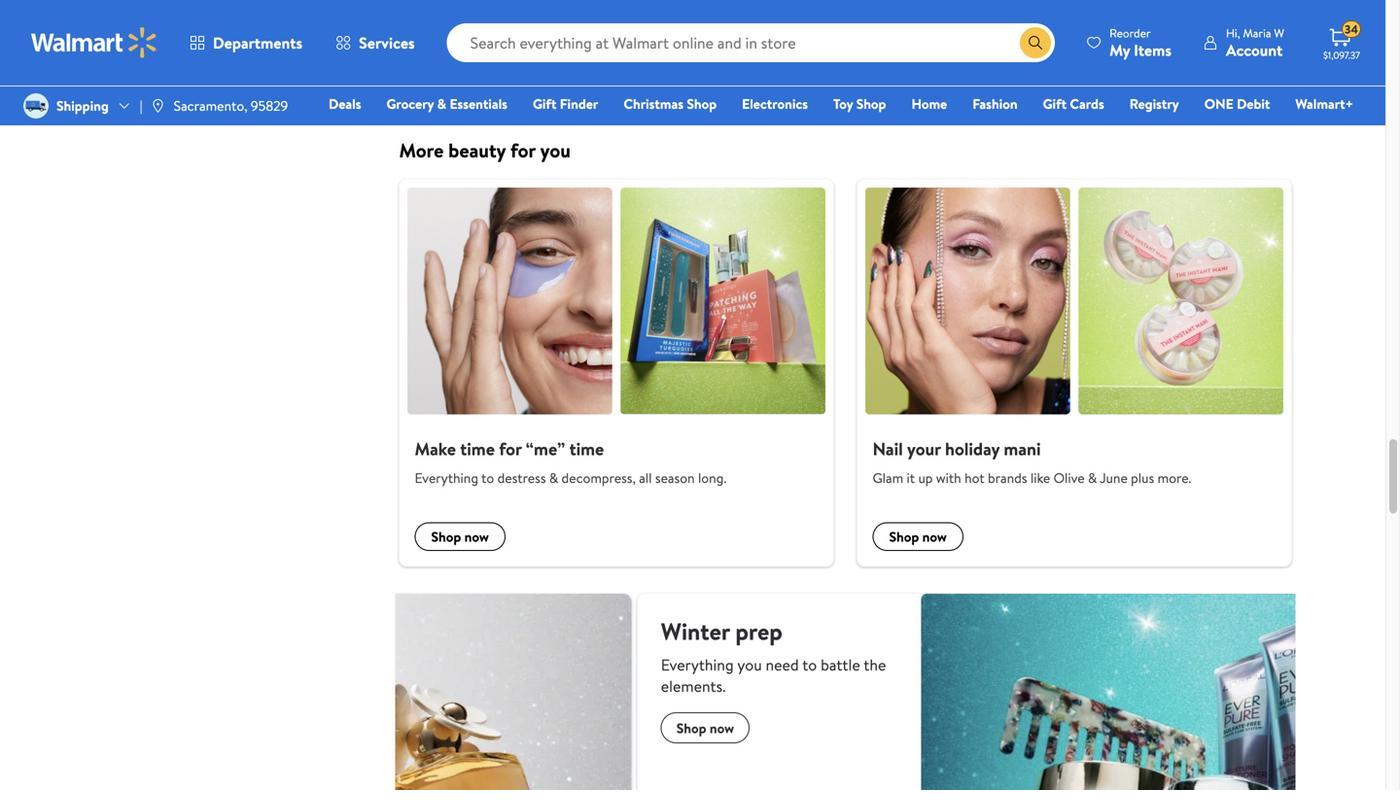 Task type: locate. For each thing, give the bounding box(es) containing it.
shop now inside make time for "me" time list item
[[431, 528, 489, 547]]

product group
[[403, 0, 525, 105], [552, 0, 673, 105], [701, 0, 822, 105], [849, 0, 971, 105], [998, 0, 1120, 105], [1147, 0, 1269, 105]]

34
[[1345, 21, 1358, 38]]

 image for shipping
[[23, 93, 49, 119]]

hot
[[965, 469, 985, 488]]

shipping up "electronics" on the top right of page
[[735, 77, 777, 93]]

95829
[[251, 96, 288, 115]]

search icon image
[[1028, 35, 1043, 51]]

services
[[359, 32, 415, 53]]

1 vertical spatial for
[[499, 437, 522, 462]]

& left june
[[1088, 469, 1097, 488]]

gift finder link
[[524, 93, 607, 114]]

more.
[[1158, 469, 1192, 488]]

1 vertical spatial you
[[804, 655, 829, 676]]

like
[[1031, 469, 1050, 488]]

beauty
[[448, 137, 506, 164]]

shipping for 2nd product group from the right
[[1033, 77, 1075, 93]]

0 horizontal spatial shop now
[[431, 528, 489, 547]]

2- up "gift finder"
[[556, 53, 566, 69]]

your
[[907, 437, 941, 462]]

6 product group from the left
[[1147, 0, 1269, 105]]

shipping for first product group from right
[[1182, 77, 1223, 93]]

prep
[[802, 616, 849, 648]]

shop now down it
[[889, 528, 947, 547]]

reorder my items
[[1110, 25, 1172, 61]]

shipping
[[438, 53, 479, 69], [586, 53, 628, 69], [735, 77, 777, 93], [884, 77, 926, 93], [1033, 77, 1075, 93], [1182, 77, 1223, 93]]

departments button
[[173, 19, 319, 66]]

time
[[460, 437, 495, 462], [569, 437, 604, 462]]

0 horizontal spatial 2
[[763, 45, 769, 62]]

1 horizontal spatial you
[[804, 655, 829, 676]]

1 horizontal spatial time
[[569, 437, 604, 462]]

2-day shipping up one
[[1151, 77, 1223, 93]]

winter
[[728, 616, 797, 648]]

0 horizontal spatial now
[[464, 528, 489, 547]]

to inside winter prep everything you need to battle the elements.
[[869, 655, 884, 676]]

time right make
[[460, 437, 495, 462]]

1 vertical spatial to
[[869, 655, 884, 676]]

gift for gift cards
[[1043, 94, 1067, 113]]

everything
[[415, 469, 478, 488], [728, 655, 800, 676]]

2 up electronics link
[[763, 45, 769, 62]]

0 vertical spatial everything
[[415, 469, 478, 488]]

shop now
[[431, 528, 489, 547], [889, 528, 947, 547], [743, 719, 801, 738]]

0 horizontal spatial to
[[481, 469, 494, 488]]

shop now down make
[[431, 528, 489, 547]]

battle
[[887, 655, 927, 676]]

for up "destress"
[[499, 437, 522, 462]]

1 2 from the left
[[763, 45, 769, 62]]

0 vertical spatial you
[[540, 137, 571, 164]]

gift cards
[[1043, 94, 1104, 113]]

more beauty for you
[[399, 137, 571, 164]]

day
[[417, 53, 435, 69], [566, 53, 584, 69], [715, 77, 732, 93], [864, 77, 881, 93], [1013, 77, 1030, 93], [1161, 77, 1179, 93]]

2 gift from the left
[[1043, 94, 1067, 113]]

&
[[437, 94, 446, 113], [549, 469, 558, 488], [1088, 469, 1097, 488]]

mani
[[1004, 437, 1041, 462]]

2 time from the left
[[569, 437, 604, 462]]

grocery & essentials
[[387, 94, 508, 113]]

shop inside 'link'
[[856, 94, 886, 113]]

day up finder
[[566, 53, 584, 69]]

2 product group from the left
[[552, 0, 673, 105]]

to left "destress"
[[481, 469, 494, 488]]

2 horizontal spatial now
[[922, 528, 947, 547]]

 image for sacramento, 95829
[[150, 98, 166, 114]]

day up registry
[[1161, 77, 1179, 93]]

2 left account
[[1209, 45, 1215, 62]]

0 horizontal spatial you
[[540, 137, 571, 164]]

list containing make time for "me" time
[[388, 179, 1304, 567]]

0 horizontal spatial everything
[[415, 469, 478, 488]]

gift
[[533, 94, 557, 113], [1043, 94, 1067, 113]]

1 vertical spatial everything
[[728, 655, 800, 676]]

hi, maria w account
[[1226, 25, 1285, 61]]

you for prep
[[804, 655, 829, 676]]

cards
[[1070, 94, 1104, 113]]

shipping up grocery & essentials
[[438, 53, 479, 69]]

now
[[464, 528, 489, 547], [922, 528, 947, 547], [776, 719, 801, 738]]

0 horizontal spatial time
[[460, 437, 495, 462]]

 image
[[23, 93, 49, 119], [150, 98, 166, 114]]

Search search field
[[447, 23, 1055, 62]]

need
[[832, 655, 866, 676]]

shop now inside shop now "link"
[[743, 719, 801, 738]]

|
[[140, 96, 143, 115]]

shop down it
[[889, 528, 919, 547]]

gift left cards
[[1043, 94, 1067, 113]]

1 horizontal spatial to
[[869, 655, 884, 676]]

Walmart Site-Wide search field
[[447, 23, 1055, 62]]

debit
[[1237, 94, 1270, 113]]

everything down winter
[[728, 655, 800, 676]]

2 horizontal spatial &
[[1088, 469, 1097, 488]]

$1,097.37
[[1323, 49, 1360, 62]]

for for beauty
[[510, 137, 536, 164]]

shop down make
[[431, 528, 461, 547]]

electronics
[[742, 94, 808, 113]]

shipping for 4th product group from the right
[[735, 77, 777, 93]]

everything down make
[[415, 469, 478, 488]]

for inside the make time for "me" time everything to destress & decompress, all season long.
[[499, 437, 522, 462]]

shop right toy
[[856, 94, 886, 113]]

services button
[[319, 19, 431, 66]]

& down "me"
[[549, 469, 558, 488]]

elements.
[[728, 676, 792, 697]]

one debit
[[1205, 94, 1270, 113]]

nail
[[873, 437, 903, 462]]

1 gift from the left
[[533, 94, 557, 113]]

shop inside make time for "me" time list item
[[431, 528, 461, 547]]

3 product group from the left
[[701, 0, 822, 105]]

day up toy shop
[[864, 77, 881, 93]]

now inside nail your holiday mani list item
[[922, 528, 947, 547]]

you left the need
[[804, 655, 829, 676]]

& inside the make time for "me" time everything to destress & decompress, all season long.
[[549, 469, 558, 488]]

items
[[1134, 39, 1172, 61]]

2-day shipping up gift cards
[[1002, 77, 1075, 93]]

1 horizontal spatial gift
[[1043, 94, 1067, 113]]

4 product group from the left
[[849, 0, 971, 105]]

1 horizontal spatial &
[[549, 469, 558, 488]]

shop
[[687, 94, 717, 113], [856, 94, 886, 113], [431, 528, 461, 547], [889, 528, 919, 547], [743, 719, 773, 738]]

sacramento, 95829
[[174, 96, 288, 115]]

to right the need
[[869, 655, 884, 676]]

now inside make time for "me" time list item
[[464, 528, 489, 547]]

1 horizontal spatial everything
[[728, 655, 800, 676]]

2
[[763, 45, 769, 62], [1209, 45, 1215, 62]]

2-day shipping up finder
[[556, 53, 628, 69]]

time up decompress,
[[569, 437, 604, 462]]

product group containing 1
[[849, 0, 971, 105]]

2 horizontal spatial shop now
[[889, 528, 947, 547]]

1 horizontal spatial now
[[776, 719, 801, 738]]

to
[[481, 469, 494, 488], [869, 655, 884, 676]]

& inside nail your holiday mani glam it up with hot brands like olive & june plus more.
[[1088, 469, 1097, 488]]

destress
[[498, 469, 546, 488]]

1 product group from the left
[[403, 0, 525, 105]]

shipping up home
[[884, 77, 926, 93]]

2-day shipping
[[407, 53, 479, 69], [556, 53, 628, 69], [705, 77, 777, 93], [853, 77, 926, 93], [1002, 77, 1075, 93], [1151, 77, 1223, 93]]

2- up registry
[[1151, 77, 1161, 93]]

shipping for product group containing 1
[[884, 77, 926, 93]]

0 vertical spatial for
[[510, 137, 536, 164]]

1 horizontal spatial 2
[[1209, 45, 1215, 62]]

sacramento,
[[174, 96, 248, 115]]

0 horizontal spatial gift
[[533, 94, 557, 113]]

1 horizontal spatial  image
[[150, 98, 166, 114]]

you
[[540, 137, 571, 164], [804, 655, 829, 676]]

shipping up one
[[1182, 77, 1223, 93]]

brands
[[988, 469, 1027, 488]]

1 horizontal spatial shop now
[[743, 719, 801, 738]]

5 product group from the left
[[998, 0, 1120, 105]]

electronics link
[[733, 93, 817, 114]]

for right beauty
[[510, 137, 536, 164]]

olive
[[1054, 469, 1085, 488]]

for
[[510, 137, 536, 164], [499, 437, 522, 462]]

shop now down elements.
[[743, 719, 801, 738]]

my
[[1110, 39, 1130, 61]]

list
[[388, 179, 1304, 567]]

toy
[[833, 94, 853, 113]]

you inside winter prep everything you need to battle the elements.
[[804, 655, 829, 676]]

2-
[[407, 53, 417, 69], [556, 53, 566, 69], [705, 77, 715, 93], [853, 77, 864, 93], [1002, 77, 1013, 93], [1151, 77, 1161, 93]]

winter prep everything you need to battle the elements.
[[728, 616, 953, 697]]

& right grocery
[[437, 94, 446, 113]]

 image right '|'
[[150, 98, 166, 114]]

you down gift finder link
[[540, 137, 571, 164]]

grocery
[[387, 94, 434, 113]]

up
[[918, 469, 933, 488]]

now for your
[[922, 528, 947, 547]]

shop down elements.
[[743, 719, 773, 738]]

shipping up gift cards
[[1033, 77, 1075, 93]]

everything inside winter prep everything you need to battle the elements.
[[728, 655, 800, 676]]

0 horizontal spatial  image
[[23, 93, 49, 119]]

season
[[655, 469, 695, 488]]

decompress,
[[562, 469, 636, 488]]

account
[[1226, 39, 1283, 61]]

shop now inside nail your holiday mani list item
[[889, 528, 947, 547]]

gift left finder
[[533, 94, 557, 113]]

make time for "me" time everything to destress & decompress, all season long.
[[415, 437, 727, 488]]

2 2 from the left
[[1209, 45, 1215, 62]]

 image left the shipping
[[23, 93, 49, 119]]

0 vertical spatial to
[[481, 469, 494, 488]]

2- up fashion
[[1002, 77, 1013, 93]]



Task type: describe. For each thing, give the bounding box(es) containing it.
to inside the make time for "me" time everything to destress & decompress, all season long.
[[481, 469, 494, 488]]

0 horizontal spatial &
[[437, 94, 446, 113]]

hi,
[[1226, 25, 1240, 41]]

home link
[[903, 93, 956, 114]]

day right services
[[417, 53, 435, 69]]

make time for "me" time list item
[[388, 179, 846, 567]]

gift finder
[[533, 94, 598, 113]]

2-day shipping up grocery & essentials
[[407, 53, 479, 69]]

fashion
[[973, 94, 1018, 113]]

2-day shipping up "electronics" on the top right of page
[[705, 77, 777, 93]]

gift cards link
[[1034, 93, 1113, 114]]

1 time from the left
[[460, 437, 495, 462]]

more
[[399, 137, 444, 164]]

shop right christmas
[[687, 94, 717, 113]]

2- up grocery
[[407, 53, 417, 69]]

home
[[912, 94, 947, 113]]

day down walmart site-wide search box
[[715, 77, 732, 93]]

reorder
[[1110, 25, 1151, 41]]

the
[[930, 655, 953, 676]]

christmas shop link
[[615, 93, 726, 114]]

"me"
[[526, 437, 565, 462]]

maria
[[1243, 25, 1271, 41]]

plus
[[1131, 469, 1154, 488]]

walmart+
[[1296, 94, 1354, 113]]

with
[[936, 469, 961, 488]]

essentials
[[450, 94, 508, 113]]

shipping
[[56, 96, 109, 115]]

glam
[[873, 469, 904, 488]]

holiday
[[945, 437, 1000, 462]]

now inside "link"
[[776, 719, 801, 738]]

shipping up finder
[[586, 53, 628, 69]]

walmart image
[[31, 27, 158, 58]]

one debit link
[[1196, 93, 1279, 114]]

shop now for time
[[431, 528, 489, 547]]

you for beauty
[[540, 137, 571, 164]]

christmas
[[624, 94, 684, 113]]

for for time
[[499, 437, 522, 462]]

shop now link
[[728, 713, 816, 744]]

finder
[[560, 94, 598, 113]]

gift for gift finder
[[533, 94, 557, 113]]

shop inside "link"
[[743, 719, 773, 738]]

2- up toy shop
[[853, 77, 864, 93]]

registry
[[1130, 94, 1179, 113]]

2- up 'christmas shop'
[[705, 77, 715, 93]]

day up fashion
[[1013, 77, 1030, 93]]

walmart+ link
[[1287, 93, 1362, 114]]

long.
[[698, 469, 727, 488]]

deals
[[329, 94, 361, 113]]

1
[[912, 45, 915, 62]]

nail your holiday mani glam it up with hot brands like olive & june plus more.
[[873, 437, 1192, 488]]

toy shop link
[[825, 93, 895, 114]]

make
[[415, 437, 456, 462]]

departments
[[213, 32, 303, 53]]

now for time
[[464, 528, 489, 547]]

deals link
[[320, 93, 370, 114]]

grocery & essentials link
[[378, 93, 516, 114]]

june
[[1100, 469, 1128, 488]]

all
[[639, 469, 652, 488]]

shop now for your
[[889, 528, 947, 547]]

shop inside nail your holiday mani list item
[[889, 528, 919, 547]]

w
[[1274, 25, 1285, 41]]

2-day shipping up toy shop
[[853, 77, 926, 93]]

registry link
[[1121, 93, 1188, 114]]

christmas shop
[[624, 94, 717, 113]]

fashion link
[[964, 93, 1026, 114]]

everything inside the make time for "me" time everything to destress & decompress, all season long.
[[415, 469, 478, 488]]

it
[[907, 469, 915, 488]]

one
[[1205, 94, 1234, 113]]

nail your holiday mani list item
[[846, 179, 1304, 567]]

toy shop
[[833, 94, 886, 113]]



Task type: vqa. For each thing, say whether or not it's contained in the screenshot.
crayola paint board list item
no



